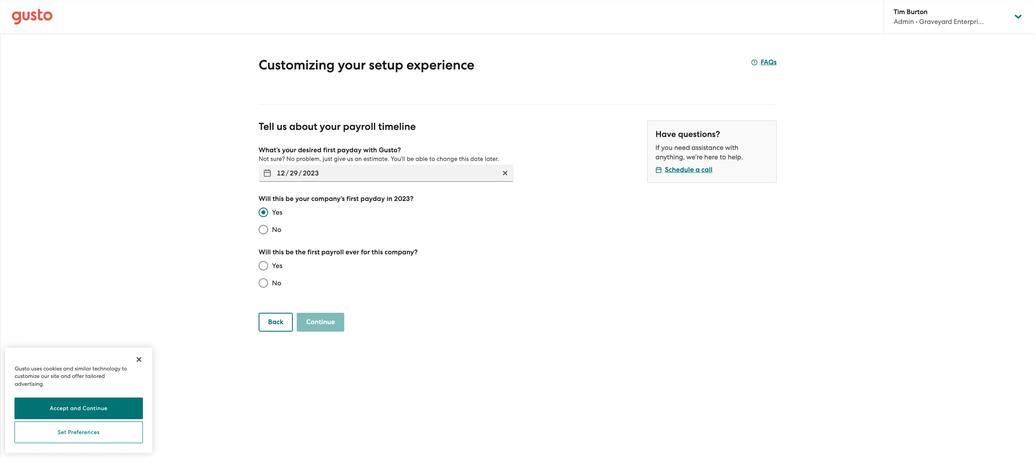 Task type: locate. For each thing, give the bounding box(es) containing it.
to right the here
[[720, 153, 727, 161]]

need
[[675, 144, 691, 152]]

payday up an
[[337, 146, 362, 154]]

be
[[407, 156, 414, 163], [286, 195, 294, 203], [286, 248, 294, 257]]

2 vertical spatial and
[[70, 406, 81, 412]]

no for the
[[272, 279, 282, 287]]

with up estimate.
[[364, 146, 377, 154]]

0 horizontal spatial with
[[364, 146, 377, 154]]

advertising.
[[15, 381, 44, 387]]

schedule a call
[[665, 166, 713, 174]]

yes for your
[[272, 209, 283, 216]]

about
[[289, 121, 318, 133]]

yes radio for will this be the first payroll ever for this company?
[[255, 257, 272, 275]]

0 horizontal spatial /
[[286, 169, 289, 177]]

1 will from the top
[[259, 195, 271, 203]]

estimate.
[[364, 156, 390, 163]]

payday left in
[[361, 195, 385, 203]]

this
[[459, 156, 469, 163], [273, 195, 284, 203], [273, 248, 284, 257], [372, 248, 383, 257]]

set preferences
[[58, 430, 100, 436]]

gusto?
[[379, 146, 401, 154]]

2 yes radio from the top
[[255, 257, 272, 275]]

no
[[287, 156, 295, 163], [272, 226, 282, 234], [272, 279, 282, 287]]

able
[[416, 156, 428, 163]]

us left an
[[347, 156, 353, 163]]

ever
[[346, 248, 360, 257]]

will for will this be your company's first payday in 2023?
[[259, 195, 271, 203]]

not
[[259, 156, 269, 163]]

be for will this be the first payroll ever for this company?
[[286, 248, 294, 257]]

accept and continue
[[50, 406, 108, 412]]

1 vertical spatial no
[[272, 226, 282, 234]]

payroll
[[343, 121, 376, 133], [322, 248, 344, 257]]

us
[[277, 121, 287, 133], [347, 156, 353, 163]]

0 horizontal spatial to
[[122, 366, 127, 372]]

cookies
[[43, 366, 62, 372]]

and inside accept and continue 'button'
[[70, 406, 81, 412]]

to
[[720, 153, 727, 161], [430, 156, 436, 163], [122, 366, 127, 372]]

2 / from the left
[[299, 169, 302, 177]]

no for your
[[272, 226, 282, 234]]

first inside what's your desired first payday with gusto? not sure? no problem, just give us an estimate. you'll be able to change this date later.
[[323, 146, 336, 154]]

0 vertical spatial first
[[323, 146, 336, 154]]

1 vertical spatial no radio
[[255, 275, 272, 292]]

will
[[259, 195, 271, 203], [259, 248, 271, 257]]

if you need assistance with anything, we're here to help.
[[656, 144, 744, 161]]

faqs
[[761, 58, 777, 66]]

for
[[361, 248, 370, 257]]

1 vertical spatial yes radio
[[255, 257, 272, 275]]

back
[[268, 318, 284, 326]]

0 vertical spatial yes radio
[[255, 204, 272, 221]]

2 horizontal spatial to
[[720, 153, 727, 161]]

1 horizontal spatial with
[[726, 144, 739, 152]]

0 vertical spatial no radio
[[255, 221, 272, 238]]

accept and continue button
[[15, 398, 143, 420]]

1 horizontal spatial /
[[299, 169, 302, 177]]

first
[[323, 146, 336, 154], [347, 195, 359, 203], [308, 248, 320, 257]]

your up sure?
[[282, 146, 297, 154]]

1 horizontal spatial first
[[323, 146, 336, 154]]

yes for the
[[272, 262, 283, 270]]

first up just at the top left of the page
[[323, 146, 336, 154]]

2 yes from the top
[[272, 262, 283, 270]]

here
[[705, 153, 719, 161]]

be for will this be your company's first payday in 2023?
[[286, 195, 294, 203]]

be left the
[[286, 248, 294, 257]]

1 vertical spatial first
[[347, 195, 359, 203]]

your
[[338, 57, 366, 73], [320, 121, 341, 133], [282, 146, 297, 154], [296, 195, 310, 203]]

schedule a call button
[[656, 165, 713, 175]]

give
[[334, 156, 346, 163]]

and
[[63, 366, 73, 372], [61, 373, 71, 379], [70, 406, 81, 412]]

2 vertical spatial be
[[286, 248, 294, 257]]

2 will from the top
[[259, 248, 271, 257]]

desired
[[298, 146, 322, 154]]

0 horizontal spatial us
[[277, 121, 287, 133]]

1 horizontal spatial us
[[347, 156, 353, 163]]

preferences
[[68, 430, 100, 436]]

Month (mm) field
[[276, 167, 286, 180]]

no radio for will this be the first payroll ever for this company?
[[255, 275, 272, 292]]

later.
[[485, 156, 499, 163]]

customizing
[[259, 57, 335, 73]]

1 vertical spatial us
[[347, 156, 353, 163]]

payday
[[337, 146, 362, 154], [361, 195, 385, 203]]

customizing your setup experience
[[259, 57, 475, 73]]

1 no radio from the top
[[255, 221, 272, 238]]

0 vertical spatial be
[[407, 156, 414, 163]]

be left able
[[407, 156, 414, 163]]

payroll left ever at the bottom left of page
[[322, 248, 344, 257]]

to right technology
[[122, 366, 127, 372]]

first right the
[[308, 248, 320, 257]]

yes
[[272, 209, 283, 216], [272, 262, 283, 270]]

0 vertical spatial will
[[259, 195, 271, 203]]

and right accept
[[70, 406, 81, 412]]

and up offer
[[63, 366, 73, 372]]

continue
[[83, 406, 108, 412]]

1 vertical spatial payday
[[361, 195, 385, 203]]

an
[[355, 156, 362, 163]]

1 vertical spatial will
[[259, 248, 271, 257]]

tell
[[259, 121, 274, 133]]

0 vertical spatial no
[[287, 156, 295, 163]]

site
[[51, 373, 59, 379]]

1 yes radio from the top
[[255, 204, 272, 221]]

accept
[[50, 406, 69, 412]]

2 vertical spatial no
[[272, 279, 282, 287]]

0 vertical spatial payday
[[337, 146, 362, 154]]

1 vertical spatial be
[[286, 195, 294, 203]]

1 yes from the top
[[272, 209, 283, 216]]

Yes radio
[[255, 204, 272, 221], [255, 257, 272, 275]]

have
[[656, 129, 677, 139]]

0 vertical spatial yes
[[272, 209, 283, 216]]

No radio
[[255, 221, 272, 238], [255, 275, 272, 292]]

to inside what's your desired first payday with gusto? not sure? no problem, just give us an estimate. you'll be able to change this date later.
[[430, 156, 436, 163]]

company's
[[311, 195, 345, 203]]

a
[[696, 166, 700, 174]]

tell us about your payroll timeline
[[259, 121, 416, 133]]

with
[[726, 144, 739, 152], [364, 146, 377, 154]]

payroll up an
[[343, 121, 376, 133]]

2 no radio from the top
[[255, 275, 272, 292]]

/
[[286, 169, 289, 177], [299, 169, 302, 177]]

/ left year (yyyy) field
[[286, 169, 289, 177]]

uses
[[31, 366, 42, 372]]

1 vertical spatial and
[[61, 373, 71, 379]]

this left "date"
[[459, 156, 469, 163]]

to right able
[[430, 156, 436, 163]]

in
[[387, 195, 393, 203]]

2 horizontal spatial first
[[347, 195, 359, 203]]

no radio for will this be your company's first payday in 2023?
[[255, 221, 272, 238]]

questions?
[[679, 129, 721, 139]]

be down the day (dd) field
[[286, 195, 294, 203]]

/ down problem,
[[299, 169, 302, 177]]

problem,
[[296, 156, 321, 163]]

and right site
[[61, 373, 71, 379]]

with up help.
[[726, 144, 739, 152]]

1 vertical spatial yes
[[272, 262, 283, 270]]

us right "tell"
[[277, 121, 287, 133]]

the
[[296, 248, 306, 257]]

will this be your company's first payday in 2023?
[[259, 195, 414, 203]]

back button
[[259, 313, 293, 332]]

first right company's
[[347, 195, 359, 203]]

set preferences button
[[15, 422, 143, 443]]

Day (dd) field
[[289, 167, 299, 180]]

similar
[[75, 366, 91, 372]]

0 horizontal spatial first
[[308, 248, 320, 257]]

gusto
[[15, 366, 30, 372]]

1 horizontal spatial to
[[430, 156, 436, 163]]

date
[[471, 156, 484, 163]]



Task type: describe. For each thing, give the bounding box(es) containing it.
gusto uses cookies and similar technology to customize our site and offer tailored advertising.
[[15, 366, 127, 387]]

anything,
[[656, 153, 685, 161]]

2 vertical spatial first
[[308, 248, 320, 257]]

if
[[656, 144, 660, 152]]

your left company's
[[296, 195, 310, 203]]

home image
[[12, 9, 53, 25]]

admin
[[894, 18, 915, 26]]

1 vertical spatial payroll
[[322, 248, 344, 257]]

this left the
[[273, 248, 284, 257]]

call
[[702, 166, 713, 174]]

just
[[323, 156, 333, 163]]

timeline
[[379, 121, 416, 133]]

to inside gusto uses cookies and similar technology to customize our site and offer tailored advertising.
[[122, 366, 127, 372]]

yes radio for will this be your company's first payday in 2023?
[[255, 204, 272, 221]]

assistance
[[692, 144, 724, 152]]

with inside if you need assistance with anything, we're here to help.
[[726, 144, 739, 152]]

will for will this be the first payroll ever for this company?
[[259, 248, 271, 257]]

graveyard
[[920, 18, 953, 26]]

0 vertical spatial and
[[63, 366, 73, 372]]

no inside what's your desired first payday with gusto? not sure? no problem, just give us an estimate. you'll be able to change this date later.
[[287, 156, 295, 163]]

experience
[[407, 57, 475, 73]]

be inside what's your desired first payday with gusto? not sure? no problem, just give us an estimate. you'll be able to change this date later.
[[407, 156, 414, 163]]

help.
[[728, 153, 744, 161]]

our
[[41, 373, 49, 379]]

setup
[[369, 57, 404, 73]]

0 vertical spatial us
[[277, 121, 287, 133]]

enterprises
[[954, 18, 988, 26]]

with inside what's your desired first payday with gusto? not sure? no problem, just give us an estimate. you'll be able to change this date later.
[[364, 146, 377, 154]]

2023?
[[394, 195, 414, 203]]

0 vertical spatial payroll
[[343, 121, 376, 133]]

tailored
[[85, 373, 105, 379]]

this right for
[[372, 248, 383, 257]]

offer
[[72, 373, 84, 379]]

•
[[916, 18, 918, 26]]

your right about
[[320, 121, 341, 133]]

1 / from the left
[[286, 169, 289, 177]]

customize
[[15, 373, 40, 379]]

schedule
[[665, 166, 694, 174]]

set
[[58, 430, 66, 436]]

what's
[[259, 146, 281, 154]]

technology
[[93, 366, 121, 372]]

this down the month (mm) field
[[273, 195, 284, 203]]

your inside what's your desired first payday with gusto? not sure? no problem, just give us an estimate. you'll be able to change this date later.
[[282, 146, 297, 154]]

tim
[[894, 8, 906, 16]]

faqs button
[[752, 58, 777, 67]]

change
[[437, 156, 458, 163]]

your left setup
[[338, 57, 366, 73]]

to inside if you need assistance with anything, we're here to help.
[[720, 153, 727, 161]]

you
[[662, 144, 673, 152]]

you'll
[[391, 156, 406, 163]]

this inside what's your desired first payday with gusto? not sure? no problem, just give us an estimate. you'll be able to change this date later.
[[459, 156, 469, 163]]

have questions?
[[656, 129, 721, 139]]

Year (yyyy) field
[[302, 167, 320, 180]]

will this be the first payroll ever for this company?
[[259, 248, 418, 257]]

we're
[[687, 153, 703, 161]]

us inside what's your desired first payday with gusto? not sure? no problem, just give us an estimate. you'll be able to change this date later.
[[347, 156, 353, 163]]

company?
[[385, 248, 418, 257]]

burton
[[907, 8, 928, 16]]

payday inside what's your desired first payday with gusto? not sure? no problem, just give us an estimate. you'll be able to change this date later.
[[337, 146, 362, 154]]

what's your desired first payday with gusto? not sure? no problem, just give us an estimate. you'll be able to change this date later.
[[259, 146, 499, 163]]

sure?
[[271, 156, 285, 163]]

tim burton admin • graveyard enterprises
[[894, 8, 988, 26]]



Task type: vqa. For each thing, say whether or not it's contained in the screenshot.
Day (dd) field
yes



